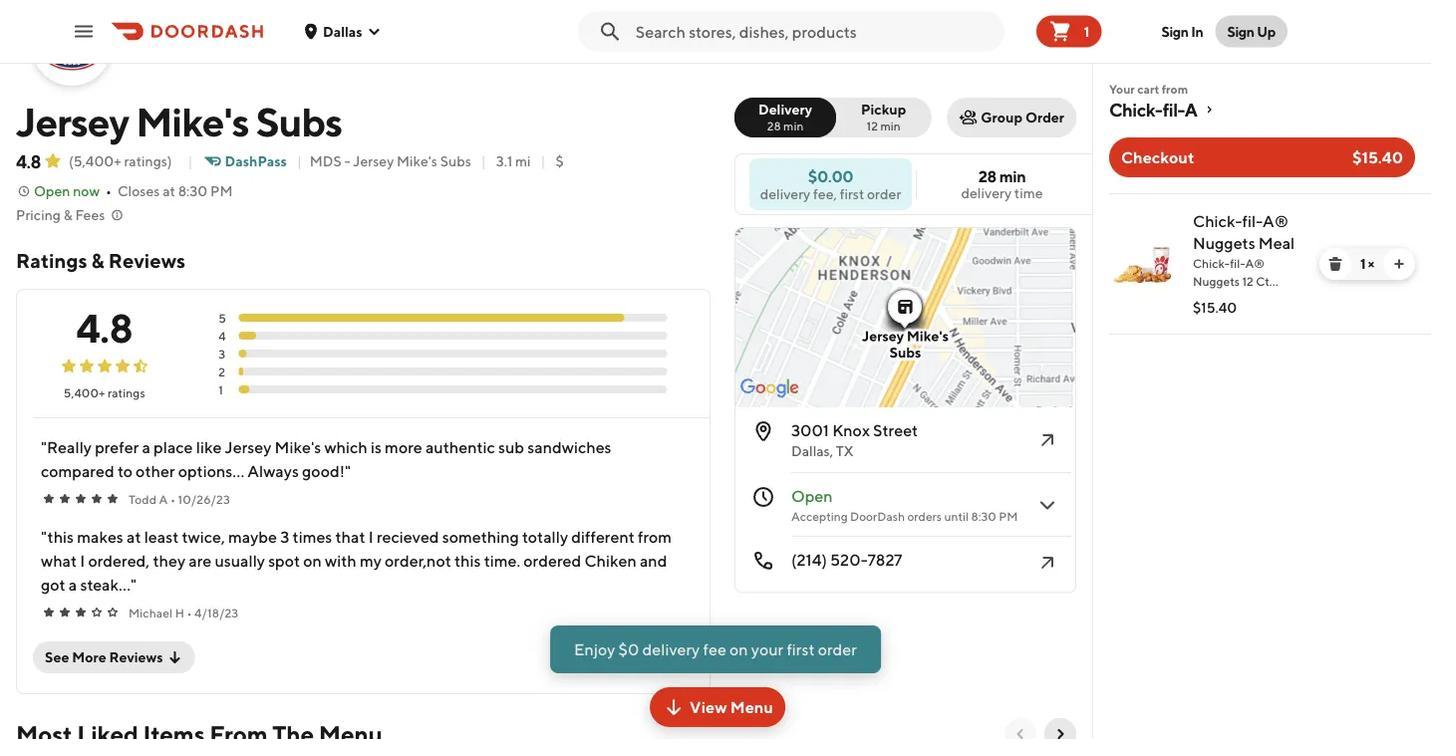 Task type: vqa. For each thing, say whether or not it's contained in the screenshot.
Add inside Your cart is empty Add items to get started
no



Task type: describe. For each thing, give the bounding box(es) containing it.
0 horizontal spatial 4.8
[[16, 150, 41, 172]]

group order
[[981, 109, 1064, 126]]

closes
[[118, 183, 160, 199]]

none radio containing delivery
[[734, 98, 836, 138]]

dashpass
[[225, 153, 287, 169]]

call restaurant image
[[1035, 551, 1059, 575]]

open for open now
[[34, 183, 70, 199]]

1 ×
[[1360, 256, 1374, 272]]

5,400+
[[64, 386, 105, 400]]

map region
[[595, 0, 1106, 495]]

h
[[175, 606, 184, 620]]

order methods option group
[[734, 98, 931, 138]]

ratings
[[108, 386, 145, 400]]

pricing & fees
[[16, 207, 105, 223]]

28 inside delivery 28 min
[[767, 119, 781, 133]]

sign up
[[1227, 23, 1276, 39]]

michael h • 4/18/23
[[129, 606, 238, 620]]

$0.00 delivery fee, first order
[[760, 166, 901, 202]]

jersey mike's subs image
[[34, 8, 110, 84]]

0 vertical spatial 8:30
[[178, 183, 207, 199]]

up
[[1257, 23, 1276, 39]]

mi
[[515, 153, 531, 169]]

order
[[1025, 109, 1064, 126]]

more
[[72, 649, 106, 666]]

remove item from cart image
[[1327, 256, 1343, 272]]

sign for sign in
[[1161, 23, 1189, 39]]

now
[[73, 183, 100, 199]]

your
[[1109, 82, 1135, 96]]

group order button
[[947, 98, 1076, 138]]

3001 knox street dallas, tx
[[791, 421, 918, 459]]

7827
[[867, 551, 902, 570]]

(5,400+
[[69, 153, 121, 169]]

dashpass |
[[225, 153, 302, 169]]

3001
[[791, 421, 829, 440]]

-
[[344, 153, 350, 169]]

$0.00
[[808, 166, 853, 185]]

knox
[[832, 421, 870, 440]]

open now
[[34, 183, 100, 199]]

(5,400+ ratings)
[[69, 153, 172, 169]]

find restaurant in google maps image
[[1035, 429, 1059, 452]]

fee,
[[813, 185, 837, 202]]

expand store hours button
[[739, 296, 1071, 360]]

accepting
[[791, 509, 848, 523]]

a inside chick-fil-a link
[[1185, 99, 1197, 120]]

• closes at 8:30 pm
[[106, 183, 233, 199]]

ratings)
[[124, 153, 172, 169]]

1 vertical spatial 1
[[1360, 256, 1365, 272]]

michael
[[129, 606, 173, 620]]

see more reviews
[[45, 649, 163, 666]]

view menu button
[[650, 688, 785, 727]]

• for todd
[[170, 492, 175, 506]]

reviews for ratings & reviews
[[108, 249, 186, 273]]

view menu
[[690, 698, 773, 717]]

todd a • 10/26/23
[[129, 492, 230, 506]]

1 horizontal spatial $15.40
[[1352, 148, 1403, 167]]

ratings
[[16, 249, 87, 273]]

3.1
[[496, 153, 513, 169]]

expand store hours image
[[1035, 493, 1059, 517]]

powered by google image
[[740, 379, 799, 399]]

fees
[[75, 207, 105, 223]]

sign in link
[[1149, 11, 1215, 51]]

×
[[1368, 256, 1374, 272]]

0 horizontal spatial 1
[[218, 383, 223, 397]]

chick- for chick-fil-a® nuggets meal
[[1193, 212, 1242, 231]]

view
[[690, 698, 727, 717]]

2
[[218, 365, 225, 379]]

mds
[[310, 153, 342, 169]]

chick-fil-a® nuggets meal
[[1193, 212, 1295, 253]]

doordash
[[850, 509, 905, 523]]

1 vertical spatial order
[[818, 640, 857, 659]]

1 vertical spatial a
[[159, 492, 168, 506]]

add one to cart image
[[1391, 256, 1407, 272]]

previous button of carousel image
[[1012, 726, 1028, 739]]

4
[[218, 329, 226, 343]]

cart
[[1137, 82, 1159, 96]]

pickup 12 min
[[861, 101, 906, 133]]

none radio containing pickup
[[824, 98, 931, 138]]

& for pricing
[[63, 207, 72, 223]]

& for ratings
[[91, 249, 104, 273]]

1 | from the left
[[188, 153, 193, 169]]

open for open accepting doordash orders until 8:30 pm
[[791, 487, 833, 506]]

delivery inside $0.00 delivery fee, first order
[[760, 185, 810, 202]]

$0
[[618, 640, 639, 659]]

chick- for chick-fil-a
[[1109, 99, 1163, 120]]

3
[[218, 347, 225, 361]]

see
[[45, 649, 69, 666]]

min for delivery
[[783, 119, 804, 133]]

12
[[867, 119, 878, 133]]

2 | from the left
[[297, 153, 302, 169]]



Task type: locate. For each thing, give the bounding box(es) containing it.
1 vertical spatial first
[[787, 640, 815, 659]]

0 vertical spatial open
[[34, 183, 70, 199]]

delivery for fee
[[642, 640, 700, 659]]

1 inside button
[[1084, 23, 1090, 39]]

0 horizontal spatial open
[[34, 183, 70, 199]]

pm inside open accepting doordash orders until 8:30 pm
[[999, 509, 1018, 523]]

sign up link
[[1215, 15, 1288, 47]]

0 horizontal spatial order
[[818, 640, 857, 659]]

sign left in
[[1161, 23, 1189, 39]]

a®
[[1263, 212, 1289, 231]]

open
[[34, 183, 70, 199], [791, 487, 833, 506]]

28 down delivery
[[767, 119, 781, 133]]

nuggets
[[1193, 234, 1255, 253]]

| left $
[[541, 153, 546, 169]]

8:30 right at
[[178, 183, 207, 199]]

see more reviews button
[[33, 642, 195, 674]]

min inside 28 min delivery time
[[999, 167, 1026, 186]]

enjoy
[[574, 640, 615, 659]]

1 horizontal spatial sign
[[1227, 23, 1254, 39]]

None radio
[[734, 98, 836, 138]]

4 | from the left
[[541, 153, 546, 169]]

(214)
[[791, 551, 827, 570]]

1 horizontal spatial min
[[880, 119, 901, 133]]

8:30 right until
[[971, 509, 996, 523]]

0 horizontal spatial a
[[159, 492, 168, 506]]

1 horizontal spatial 28
[[978, 167, 996, 186]]

menu
[[730, 698, 773, 717]]

8:30 inside open accepting doordash orders until 8:30 pm
[[971, 509, 996, 523]]

0 vertical spatial pm
[[210, 183, 233, 199]]

reviews for see more reviews
[[109, 649, 163, 666]]

group
[[981, 109, 1023, 126]]

pm left expand store hours image at the bottom of page
[[999, 509, 1018, 523]]

delivery for time
[[961, 185, 1012, 201]]

until
[[944, 509, 969, 523]]

|
[[188, 153, 193, 169], [297, 153, 302, 169], [481, 153, 486, 169], [541, 153, 546, 169]]

0 vertical spatial fil-
[[1163, 99, 1185, 120]]

chick- inside chick-fil-a® nuggets meal
[[1193, 212, 1242, 231]]

first
[[840, 185, 864, 202], [787, 640, 815, 659]]

meal
[[1258, 234, 1295, 253]]

enjoy $0 delivery fee on your first order
[[574, 640, 857, 659]]

1
[[1084, 23, 1090, 39], [1360, 256, 1365, 272], [218, 383, 223, 397]]

on
[[730, 640, 748, 659]]

4.8 up 5,400+ ratings
[[76, 304, 133, 351]]

fil- down "from"
[[1163, 99, 1185, 120]]

| up • closes at 8:30 pm
[[188, 153, 193, 169]]

1 down "2"
[[218, 383, 223, 397]]

28 left time in the top right of the page
[[978, 167, 996, 186]]

chick- up nuggets
[[1193, 212, 1242, 231]]

first right the fee,
[[840, 185, 864, 202]]

1 left sign in
[[1084, 23, 1090, 39]]

0 vertical spatial chick-
[[1109, 99, 1163, 120]]

mds - jersey mike's subs | 3.1 mi | $
[[310, 153, 564, 169]]

0 vertical spatial &
[[63, 207, 72, 223]]

2 sign from the left
[[1227, 23, 1254, 39]]

0 horizontal spatial pm
[[210, 183, 233, 199]]

sign
[[1161, 23, 1189, 39], [1227, 23, 1254, 39]]

expand store hours image
[[1035, 316, 1059, 340]]

pm down dashpass
[[210, 183, 233, 199]]

dallas
[[323, 23, 362, 39]]

chick-fil-a link
[[1109, 98, 1415, 122]]

time
[[1014, 185, 1043, 201]]

fil- inside chick-fil-a link
[[1163, 99, 1185, 120]]

delivery left the fee,
[[760, 185, 810, 202]]

0 horizontal spatial 8:30
[[178, 183, 207, 199]]

28 inside 28 min delivery time
[[978, 167, 996, 186]]

& right the ratings
[[91, 249, 104, 273]]

dallas,
[[791, 443, 833, 459]]

a down "from"
[[1185, 99, 1197, 120]]

1 vertical spatial pm
[[999, 509, 1018, 523]]

$
[[556, 153, 564, 169]]

3 | from the left
[[481, 153, 486, 169]]

first inside $0.00 delivery fee, first order
[[840, 185, 864, 202]]

sign left up
[[1227, 23, 1254, 39]]

2 horizontal spatial 1
[[1360, 256, 1365, 272]]

chick- down cart
[[1109, 99, 1163, 120]]

1 vertical spatial 8:30
[[971, 509, 996, 523]]

& left fees on the top of page
[[63, 207, 72, 223]]

8:30
[[178, 183, 207, 199], [971, 509, 996, 523]]

| left 3.1 at the left top of the page
[[481, 153, 486, 169]]

open up the accepting
[[791, 487, 833, 506]]

2 horizontal spatial delivery
[[961, 185, 1012, 201]]

10/26/23
[[178, 492, 230, 506]]

fil- inside chick-fil-a® nuggets meal
[[1242, 212, 1263, 231]]

min down group order button
[[999, 167, 1026, 186]]

street
[[873, 421, 918, 440]]

order right your
[[818, 640, 857, 659]]

reviews inside button
[[109, 649, 163, 666]]

1 horizontal spatial a
[[1185, 99, 1197, 120]]

1 vertical spatial 28
[[978, 167, 996, 186]]

0 vertical spatial •
[[106, 183, 112, 199]]

1 vertical spatial &
[[91, 249, 104, 273]]

in
[[1191, 23, 1203, 39]]

1 vertical spatial chick-
[[1193, 212, 1242, 231]]

sign in
[[1161, 23, 1203, 39]]

1 horizontal spatial &
[[91, 249, 104, 273]]

jersey mike's subs
[[16, 98, 342, 145], [862, 328, 949, 361], [862, 328, 949, 361], [862, 328, 949, 361], [862, 328, 949, 361], [862, 328, 949, 361], [862, 328, 949, 361], [862, 328, 949, 361], [862, 328, 949, 361], [862, 328, 949, 361], [862, 328, 949, 361], [862, 328, 949, 361], [862, 328, 949, 361], [862, 328, 949, 361], [862, 328, 949, 361], [862, 328, 949, 361], [862, 328, 949, 361], [862, 328, 949, 361], [862, 328, 949, 361], [862, 328, 949, 361], [862, 328, 949, 361], [862, 328, 949, 361], [862, 328, 949, 361]]

open inside open accepting doordash orders until 8:30 pm
[[791, 487, 833, 506]]

5
[[218, 311, 226, 325]]

520-
[[830, 551, 867, 570]]

0 horizontal spatial &
[[63, 207, 72, 223]]

28 min delivery time
[[961, 167, 1043, 201]]

0 vertical spatial first
[[840, 185, 864, 202]]

next button of carousel image
[[1052, 726, 1068, 739]]

&
[[63, 207, 72, 223], [91, 249, 104, 273]]

2 horizontal spatial •
[[187, 606, 192, 620]]

from
[[1162, 82, 1188, 96]]

reviews down michael
[[109, 649, 163, 666]]

chick-fil-a® nuggets meal image
[[1113, 234, 1173, 294]]

1 horizontal spatial order
[[867, 185, 901, 202]]

• right todd
[[170, 492, 175, 506]]

open menu image
[[72, 19, 96, 43]]

1 horizontal spatial pm
[[999, 509, 1018, 523]]

" "
[[41, 437, 351, 480]]

todd
[[129, 492, 157, 506]]

delivery
[[961, 185, 1012, 201], [760, 185, 810, 202], [642, 640, 700, 659]]

pricing
[[16, 207, 61, 223]]

delivery inside 28 min delivery time
[[961, 185, 1012, 201]]

order
[[867, 185, 901, 202], [818, 640, 857, 659]]

min inside pickup 12 min
[[880, 119, 901, 133]]

pm
[[210, 183, 233, 199], [999, 509, 1018, 523]]

0 horizontal spatial •
[[106, 183, 112, 199]]

1 vertical spatial reviews
[[109, 649, 163, 666]]

1 vertical spatial •
[[170, 492, 175, 506]]

min for pickup
[[880, 119, 901, 133]]

delivery left time in the top right of the page
[[961, 185, 1012, 201]]

open accepting doordash orders until 8:30 pm
[[791, 487, 1018, 523]]

first right your
[[787, 640, 815, 659]]

fil-
[[1163, 99, 1185, 120], [1242, 212, 1263, 231]]

order right the $0.00
[[867, 185, 901, 202]]

0 horizontal spatial sign
[[1161, 23, 1189, 39]]

subs
[[256, 98, 342, 145], [440, 153, 471, 169], [889, 344, 921, 361], [889, 344, 921, 361], [889, 344, 921, 361], [889, 344, 921, 361], [889, 344, 921, 361], [889, 344, 921, 361], [889, 344, 921, 361], [889, 344, 921, 361], [889, 344, 921, 361], [889, 344, 921, 361], [889, 344, 921, 361], [889, 344, 921, 361], [889, 344, 921, 361], [889, 344, 921, 361], [889, 344, 921, 361], [889, 344, 921, 361], [889, 344, 921, 361], [889, 344, 921, 361], [889, 344, 921, 361], [889, 344, 921, 361], [889, 344, 921, 361], [889, 344, 921, 361]]

1 horizontal spatial 8:30
[[971, 509, 996, 523]]

1 horizontal spatial fil-
[[1242, 212, 1263, 231]]

1 horizontal spatial delivery
[[760, 185, 810, 202]]

delivery right "$0"
[[642, 640, 700, 659]]

0 horizontal spatial first
[[787, 640, 815, 659]]

fil- for a®
[[1242, 212, 1263, 231]]

dallas button
[[303, 23, 382, 39]]

"
[[41, 437, 47, 456], [345, 461, 351, 480], [41, 527, 47, 546], [131, 575, 136, 594]]

0 vertical spatial 4.8
[[16, 150, 41, 172]]

1 horizontal spatial •
[[170, 492, 175, 506]]

0 horizontal spatial min
[[783, 119, 804, 133]]

open up pricing & fees
[[34, 183, 70, 199]]

pickup
[[861, 101, 906, 118]]

fil- for a
[[1163, 99, 1185, 120]]

heading
[[16, 719, 382, 739]]

0 vertical spatial reviews
[[108, 249, 186, 273]]

ratings & reviews
[[16, 249, 186, 273]]

(214) 520-7827
[[791, 551, 902, 570]]

checkout
[[1121, 148, 1194, 167]]

2 horizontal spatial min
[[999, 167, 1026, 186]]

your cart from
[[1109, 82, 1188, 96]]

28
[[767, 119, 781, 133], [978, 167, 996, 186]]

1 vertical spatial 4.8
[[76, 304, 133, 351]]

0 vertical spatial 28
[[767, 119, 781, 133]]

4.8
[[16, 150, 41, 172], [76, 304, 133, 351]]

None radio
[[824, 98, 931, 138]]

min down 'pickup' at the right top of page
[[880, 119, 901, 133]]

1 sign from the left
[[1161, 23, 1189, 39]]

1 horizontal spatial 4.8
[[76, 304, 133, 351]]

a right todd
[[159, 492, 168, 506]]

1 horizontal spatial 1
[[1084, 23, 1090, 39]]

1 horizontal spatial open
[[791, 487, 833, 506]]

min down delivery
[[783, 119, 804, 133]]

4/18/23
[[194, 606, 238, 620]]

fee
[[703, 640, 726, 659]]

Store search: begin typing to search for stores available on DoorDash text field
[[636, 20, 996, 42]]

| left mds
[[297, 153, 302, 169]]

0 vertical spatial $15.40
[[1352, 148, 1403, 167]]

4.8 up open now
[[16, 150, 41, 172]]

2 vertical spatial •
[[187, 606, 192, 620]]

1 horizontal spatial chick-
[[1193, 212, 1242, 231]]

& inside button
[[63, 207, 72, 223]]

1 vertical spatial $15.40
[[1193, 299, 1237, 316]]

1 vertical spatial open
[[791, 487, 833, 506]]

reviews down 'closes'
[[108, 249, 186, 273]]

fil- up meal
[[1242, 212, 1263, 231]]

0 horizontal spatial chick-
[[1109, 99, 1163, 120]]

• right now
[[106, 183, 112, 199]]

min inside delivery 28 min
[[783, 119, 804, 133]]

2 vertical spatial 1
[[218, 383, 223, 397]]

0 vertical spatial 1
[[1084, 23, 1090, 39]]

at
[[163, 183, 175, 199]]

• for michael
[[187, 606, 192, 620]]

delivery 28 min
[[758, 101, 812, 133]]

pricing & fees button
[[16, 205, 125, 225]]

• right the h
[[187, 606, 192, 620]]

0 vertical spatial order
[[867, 185, 901, 202]]

1 vertical spatial fil-
[[1242, 212, 1263, 231]]

1 button
[[1036, 15, 1102, 47]]

1 horizontal spatial first
[[840, 185, 864, 202]]

sign for sign up
[[1227, 23, 1254, 39]]

your
[[751, 640, 783, 659]]

0 horizontal spatial delivery
[[642, 640, 700, 659]]

1 left the ×
[[1360, 256, 1365, 272]]

jersey
[[16, 98, 129, 145], [353, 153, 394, 169], [862, 328, 904, 344], [862, 328, 904, 344], [862, 328, 904, 344], [862, 328, 904, 344], [862, 328, 904, 344], [862, 328, 904, 344], [862, 328, 904, 344], [862, 328, 904, 344], [862, 328, 904, 344], [862, 328, 904, 344], [862, 328, 904, 344], [862, 328, 904, 344], [862, 328, 904, 344], [862, 328, 904, 344], [862, 328, 904, 344], [862, 328, 904, 344], [862, 328, 904, 344], [862, 328, 904, 344], [862, 328, 904, 344], [862, 328, 904, 344], [862, 328, 904, 344], [862, 328, 904, 344]]

order inside $0.00 delivery fee, first order
[[867, 185, 901, 202]]

chick-fil-a
[[1109, 99, 1197, 120]]

0 vertical spatial a
[[1185, 99, 1197, 120]]

orders
[[907, 509, 942, 523]]

tx
[[836, 443, 854, 459]]

0 horizontal spatial $15.40
[[1193, 299, 1237, 316]]

0 horizontal spatial 28
[[767, 119, 781, 133]]

delivery
[[758, 101, 812, 118]]

0 horizontal spatial fil-
[[1163, 99, 1185, 120]]

5,400+ ratings
[[64, 386, 145, 400]]



